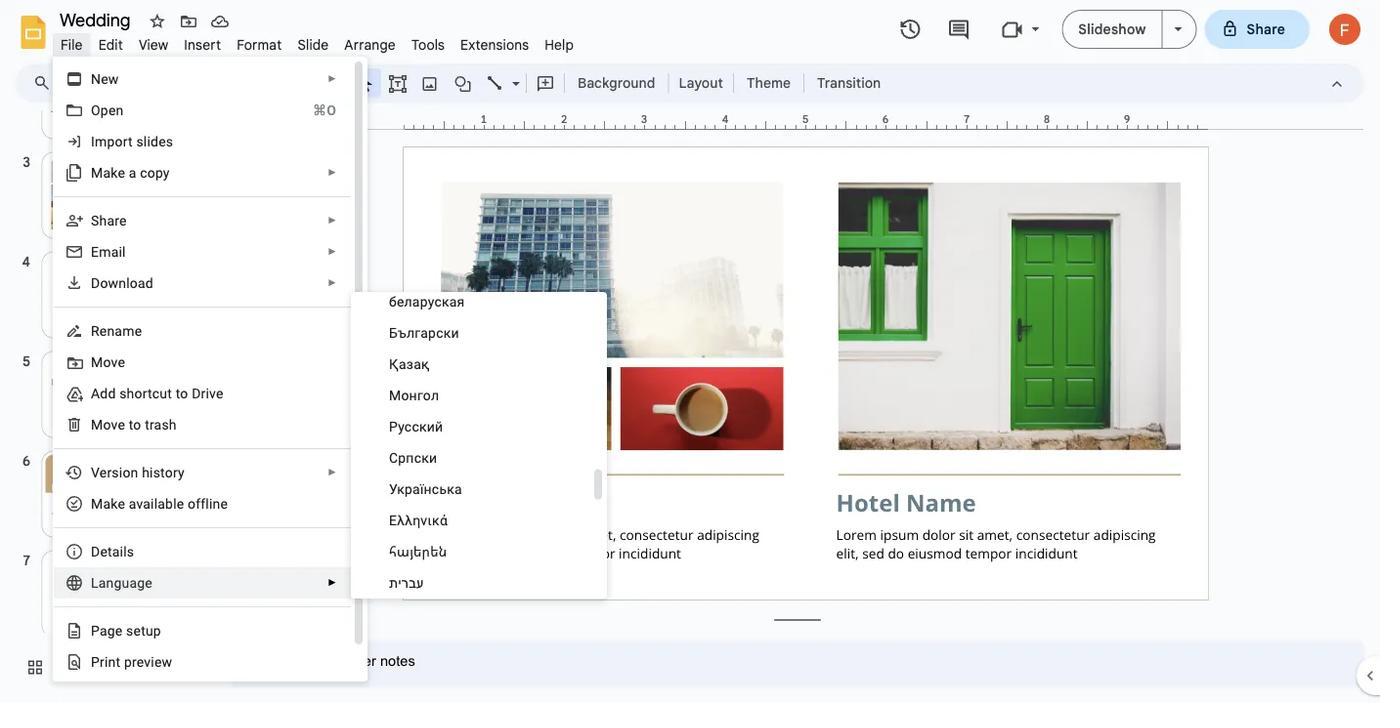 Task type: vqa. For each thing, say whether or not it's contained in the screenshot.


Task type: locate. For each thing, give the bounding box(es) containing it.
open o element
[[91, 102, 129, 118]]

menu item inside menu
[[54, 678, 351, 704]]

► for s hare
[[328, 215, 337, 226]]

version history h element
[[91, 465, 190, 481]]

► for d ownload
[[328, 278, 337, 289]]

menu bar
[[53, 25, 582, 58]]

беларуская
[[389, 294, 465, 310]]

edit menu item
[[91, 33, 131, 56]]

add shortcut to drive , element
[[91, 386, 229, 402]]

hare
[[99, 213, 127, 229]]

version
[[91, 465, 138, 481]]

help
[[545, 36, 574, 53]]

application containing slideshow
[[0, 0, 1380, 704]]

slide
[[298, 36, 329, 53]]

pen
[[101, 102, 124, 118]]

menu containing беларуская
[[351, 286, 607, 599]]

ename
[[100, 323, 142, 339]]

available
[[129, 496, 184, 512]]

e
[[118, 496, 125, 512], [115, 623, 123, 639]]

ma
[[91, 496, 111, 512]]

⌘o element
[[289, 101, 336, 120]]

iew
[[151, 654, 172, 671]]

0 vertical spatial e
[[118, 496, 125, 512]]

tools menu item
[[404, 33, 453, 56]]

t
[[129, 417, 133, 433]]

5 ► from the top
[[328, 278, 337, 289]]

a
[[129, 165, 136, 181]]

file
[[61, 36, 83, 53]]

h
[[142, 465, 150, 481]]

3 ► from the top
[[328, 215, 337, 226]]

4 ► from the top
[[328, 246, 337, 258]]

move t o trash
[[91, 417, 177, 433]]

application
[[0, 0, 1380, 704]]

menu bar inside menu bar banner
[[53, 25, 582, 58]]

⌘o
[[313, 102, 336, 118]]

e right ma
[[118, 496, 125, 512]]

navigation
[[0, 47, 215, 704]]

help menu item
[[537, 33, 582, 56]]

anguage
[[98, 575, 152, 591]]

6 ► from the top
[[328, 467, 337, 479]]

r ename
[[91, 323, 142, 339]]

print
[[91, 654, 120, 671]]

v
[[144, 654, 151, 671]]

main toolbar
[[58, 68, 891, 98]]

view menu item
[[131, 33, 176, 56]]

insert
[[184, 36, 221, 53]]

transition
[[817, 74, 881, 91]]

insert image image
[[419, 69, 441, 97]]

► for opy
[[328, 167, 337, 178]]

d
[[91, 275, 100, 291]]

►
[[328, 73, 337, 85], [328, 167, 337, 178], [328, 215, 337, 226], [328, 246, 337, 258], [328, 278, 337, 289], [328, 467, 337, 479], [328, 578, 337, 589]]

menu item
[[54, 678, 351, 704]]

e right pa
[[115, 623, 123, 639]]

Star checkbox
[[144, 8, 171, 35]]

l
[[91, 575, 98, 591]]

insert menu item
[[176, 33, 229, 56]]

1 vertical spatial e
[[115, 623, 123, 639]]

m
[[91, 354, 103, 370]]

navigation inside application
[[0, 47, 215, 704]]

k
[[111, 496, 118, 512]]

share s element
[[91, 213, 133, 229]]

presentation options image
[[1175, 27, 1182, 31]]

language l element
[[91, 575, 158, 591]]

o
[[91, 102, 101, 118]]

n ew
[[91, 71, 119, 87]]

page setup g element
[[91, 623, 167, 639]]

menu bar containing file
[[53, 25, 582, 58]]

make available offline k element
[[91, 496, 234, 512]]

українська
[[389, 481, 462, 498]]

српски
[[389, 450, 437, 466]]

Rename text field
[[53, 8, 142, 31]]

extensions
[[461, 36, 529, 53]]

details b element
[[91, 544, 140, 560]]

► for e mail
[[328, 246, 337, 258]]

1 ► from the top
[[328, 73, 337, 85]]

n
[[91, 71, 101, 87]]

move
[[91, 417, 125, 433]]

opy
[[147, 165, 170, 181]]

background
[[578, 74, 655, 91]]

қазақ
[[389, 356, 430, 372]]

2 ► from the top
[[328, 167, 337, 178]]

move to trash t element
[[91, 417, 183, 433]]

7 ► from the top
[[328, 578, 337, 589]]

menu
[[46, 0, 368, 704], [351, 286, 607, 599]]

tools
[[411, 36, 445, 53]]

български
[[389, 325, 459, 341]]

drive
[[192, 386, 223, 402]]

theme button
[[738, 68, 800, 98]]

import
[[91, 133, 133, 150]]

l anguage
[[91, 575, 152, 591]]

menu bar banner
[[0, 0, 1380, 704]]



Task type: describe. For each thing, give the bounding box(es) containing it.
o pen
[[91, 102, 124, 118]]

русский
[[389, 419, 443, 435]]

layout
[[679, 74, 723, 91]]

make a c opy
[[91, 165, 170, 181]]

slideshow
[[1079, 21, 1146, 38]]

format
[[237, 36, 282, 53]]

pa
[[91, 623, 107, 639]]

details
[[91, 544, 134, 560]]

o
[[133, 417, 141, 433]]

file menu item
[[53, 33, 91, 56]]

d ownload
[[91, 275, 153, 291]]

theme
[[747, 74, 791, 91]]

extensions menu item
[[453, 33, 537, 56]]

հայերեն
[[389, 544, 447, 560]]

s hare
[[91, 213, 127, 229]]

new n element
[[91, 71, 125, 87]]

slide menu item
[[290, 33, 337, 56]]

add
[[91, 386, 116, 402]]

ove
[[103, 354, 125, 370]]

transition button
[[809, 68, 890, 98]]

arrange menu item
[[337, 33, 404, 56]]

עברית
[[389, 575, 424, 591]]

to
[[176, 386, 188, 402]]

r
[[91, 323, 100, 339]]

share
[[1247, 21, 1285, 38]]

► for l anguage
[[328, 578, 337, 589]]

shortcut
[[119, 386, 172, 402]]

make
[[91, 165, 125, 181]]

setup
[[126, 623, 161, 639]]

► for n ew
[[328, 73, 337, 85]]

add shortcut to drive
[[91, 386, 223, 402]]

layout button
[[673, 68, 729, 98]]

g
[[107, 623, 115, 639]]

share button
[[1205, 10, 1310, 49]]

offline
[[188, 496, 228, 512]]

move m element
[[91, 354, 131, 370]]

shape image
[[452, 69, 475, 97]]

version h istory
[[91, 465, 185, 481]]

e mail
[[91, 244, 126, 260]]

m ove
[[91, 354, 125, 370]]

edit
[[98, 36, 123, 53]]

ma k e available offline
[[91, 496, 228, 512]]

s
[[91, 213, 99, 229]]

монгол
[[389, 388, 439, 404]]

slides
[[136, 133, 173, 150]]

► for istory
[[328, 467, 337, 479]]

Menus field
[[24, 69, 67, 97]]

e for k
[[118, 496, 125, 512]]

pre
[[124, 654, 144, 671]]

background button
[[569, 68, 664, 98]]

e
[[91, 244, 99, 260]]

print pre v iew
[[91, 654, 172, 671]]

view
[[139, 36, 168, 53]]

format menu item
[[229, 33, 290, 56]]

download d element
[[91, 275, 159, 291]]

slideshow button
[[1062, 10, 1163, 49]]

email e element
[[91, 244, 132, 260]]

menu containing n
[[46, 0, 368, 704]]

mail
[[99, 244, 126, 260]]

import slides
[[91, 133, 173, 150]]

trash
[[145, 417, 177, 433]]

ownload
[[100, 275, 153, 291]]

ελληνικά
[[389, 513, 448, 529]]

print preview v element
[[91, 654, 178, 671]]

e for g
[[115, 623, 123, 639]]

istory
[[150, 465, 185, 481]]

pa g e setup
[[91, 623, 161, 639]]

import slides z element
[[91, 133, 179, 150]]

c
[[140, 165, 147, 181]]

arrange
[[344, 36, 396, 53]]

rename r element
[[91, 323, 148, 339]]

ew
[[101, 71, 119, 87]]

make a copy c element
[[91, 165, 176, 181]]



